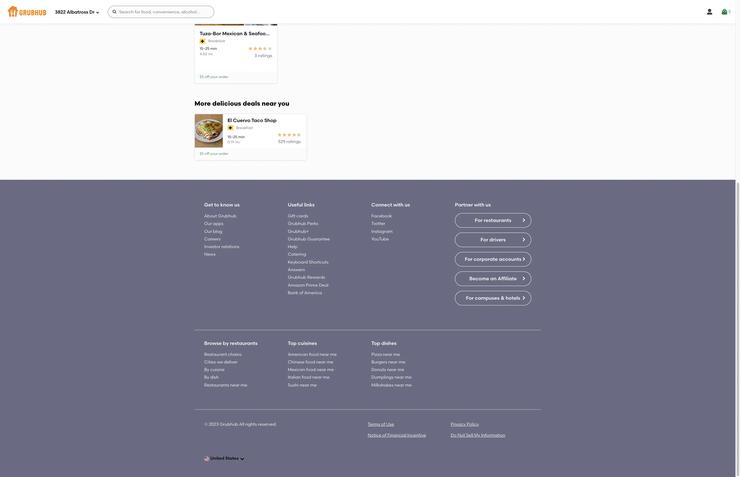 Task type: locate. For each thing, give the bounding box(es) containing it.
2 vertical spatial of
[[383, 433, 387, 438]]

1 off from the top
[[205, 75, 209, 79]]

us right connect on the top of the page
[[405, 202, 410, 208]]

15–25 min 0.19 mi
[[228, 135, 245, 144]]

mi for bor
[[208, 52, 213, 56]]

2 $5 off your order from the top
[[200, 152, 228, 156]]

1 vertical spatial &
[[501, 295, 505, 301]]

top up pizza at bottom right
[[371, 341, 380, 347]]

right image inside "for drivers" "link"
[[521, 237, 526, 242]]

breakfast down the bor at the top of page
[[208, 39, 225, 43]]

0 vertical spatial 15–25
[[200, 47, 209, 51]]

facebook
[[371, 214, 392, 219]]

perks
[[307, 221, 318, 227]]

15–25 up 4.53
[[200, 47, 209, 51]]

0 vertical spatial right image
[[521, 218, 526, 223]]

top up american
[[288, 341, 297, 347]]

$5 down 4.53
[[200, 75, 204, 79]]

answers link
[[288, 268, 305, 273]]

off down 4.53
[[205, 75, 209, 79]]

off
[[205, 75, 209, 79], [205, 152, 209, 156]]

for left corporate at the right
[[465, 257, 473, 262]]

useful
[[288, 202, 303, 208]]

1 right image from the top
[[521, 218, 526, 223]]

dumplings near me link
[[371, 375, 412, 380]]

us right "know"
[[234, 202, 240, 208]]

twitter link
[[371, 221, 385, 227]]

right image
[[521, 218, 526, 223], [521, 276, 526, 281], [521, 296, 526, 301]]

2 vertical spatial right image
[[521, 296, 526, 301]]

1 horizontal spatial breakfast
[[236, 126, 253, 130]]

for down partner with us
[[475, 218, 483, 223]]

0 vertical spatial your
[[210, 75, 218, 79]]

ratings for shop
[[287, 139, 301, 145]]

$5 off your order down 0.19
[[200, 152, 228, 156]]

of right bank
[[299, 291, 303, 296]]

1 with from the left
[[393, 202, 404, 208]]

for for for campuses & hotels
[[466, 295, 474, 301]]

for left drivers
[[481, 237, 488, 243]]

1 vertical spatial $5 off your order
[[200, 152, 228, 156]]

3 inside button
[[728, 9, 731, 14]]

1 vertical spatial mexican
[[288, 368, 305, 373]]

our apps link
[[204, 221, 223, 227]]

browse
[[204, 341, 222, 347]]

1 horizontal spatial min
[[238, 135, 245, 139]]

restaurants near me link
[[204, 383, 247, 388]]

near down american food near me link
[[316, 360, 326, 365]]

1 vertical spatial min
[[238, 135, 245, 139]]

1 vertical spatial restaurant
[[204, 352, 227, 357]]

1 vertical spatial breakfast
[[236, 126, 253, 130]]

restaurants
[[484, 218, 511, 223], [230, 341, 258, 347]]

your down el cuervo taco shop logo
[[210, 152, 218, 156]]

italian
[[288, 375, 301, 380]]

our down about
[[204, 221, 212, 227]]

answers
[[288, 268, 305, 273]]

top for top dishes
[[371, 341, 380, 347]]

right image inside become an affiliate link
[[521, 276, 526, 281]]

0 vertical spatial mexican
[[222, 31, 243, 37]]

main navigation navigation
[[0, 0, 736, 24]]

0 horizontal spatial restaurants
[[230, 341, 258, 347]]

0 vertical spatial &
[[244, 31, 248, 37]]

0 horizontal spatial &
[[244, 31, 248, 37]]

3 us from the left
[[486, 202, 491, 208]]

breakfast down 'cuervo'
[[236, 126, 253, 130]]

your
[[210, 75, 218, 79], [210, 152, 218, 156]]

0 vertical spatial restaurant
[[270, 31, 297, 37]]

3 right image from the top
[[521, 296, 526, 301]]

& left hotels
[[501, 295, 505, 301]]

grubhub down grubhub+ link in the left of the page
[[288, 237, 306, 242]]

0 vertical spatial right image
[[521, 237, 526, 242]]

donuts near me link
[[371, 368, 404, 373]]

right image inside for corporate accounts link
[[521, 257, 526, 262]]

2 our from the top
[[204, 229, 212, 234]]

3
[[728, 9, 731, 14], [255, 53, 257, 58]]

me up dumplings near me link
[[398, 368, 404, 373]]

us for connect with us
[[405, 202, 410, 208]]

browse by restaurants
[[204, 341, 258, 347]]

ratings right 529
[[287, 139, 301, 145]]

language select image
[[204, 457, 209, 462]]

1 vertical spatial mi
[[235, 140, 240, 144]]

burgers near me link
[[371, 360, 405, 365]]

1 vertical spatial order
[[219, 152, 228, 156]]

0 vertical spatial of
[[299, 291, 303, 296]]

1 horizontal spatial ratings
[[287, 139, 301, 145]]

1 horizontal spatial with
[[474, 202, 484, 208]]

15–25 inside 15–25 min 0.19 mi
[[228, 135, 237, 139]]

restaurant up the we
[[204, 352, 227, 357]]

3 button
[[721, 6, 731, 17]]

blog
[[213, 229, 222, 234]]

1 vertical spatial 15–25
[[228, 135, 237, 139]]

amazon prime deal link
[[288, 283, 328, 288]]

1 us from the left
[[234, 202, 240, 208]]

my
[[474, 433, 480, 438]]

mexican
[[222, 31, 243, 37], [288, 368, 305, 373]]

©
[[204, 422, 208, 427]]

el
[[228, 118, 232, 123]]

1 vertical spatial ratings
[[287, 139, 301, 145]]

1 right image from the top
[[521, 237, 526, 242]]

svg image right dr
[[96, 10, 99, 14]]

sushi near me link
[[288, 383, 317, 388]]

for inside "link"
[[481, 237, 488, 243]]

get to know us
[[204, 202, 240, 208]]

your down 15–25 min 4.53 mi
[[210, 75, 218, 79]]

our
[[204, 221, 212, 227], [204, 229, 212, 234]]

2 right image from the top
[[521, 257, 526, 262]]

right image for for drivers
[[521, 237, 526, 242]]

2 right image from the top
[[521, 276, 526, 281]]

0 vertical spatial 3
[[728, 9, 731, 14]]

our up careers link
[[204, 229, 212, 234]]

right image inside the for restaurants link
[[521, 218, 526, 223]]

15–25 up 0.19
[[228, 135, 237, 139]]

2 top from the left
[[371, 341, 380, 347]]

0 horizontal spatial us
[[234, 202, 240, 208]]

breakfast for bor
[[208, 39, 225, 43]]

1 horizontal spatial mi
[[235, 140, 240, 144]]

off down el cuervo taco shop logo
[[205, 152, 209, 156]]

1 horizontal spatial svg image
[[721, 8, 728, 16]]

1 top from the left
[[288, 341, 297, 347]]

min for cuervo
[[238, 135, 245, 139]]

mi for cuervo
[[235, 140, 240, 144]]

0 horizontal spatial 15–25
[[200, 47, 209, 51]]

right image for for restaurants
[[521, 218, 526, 223]]

affiliate
[[498, 276, 517, 282]]

instagram
[[371, 229, 393, 234]]

pizza near me link
[[371, 352, 400, 357]]

$5 off your order down 4.53
[[200, 75, 228, 79]]

min inside 15–25 min 0.19 mi
[[238, 135, 245, 139]]

1 vertical spatial your
[[210, 152, 218, 156]]

mi inside 15–25 min 0.19 mi
[[235, 140, 240, 144]]

mexican right the bor at the top of page
[[222, 31, 243, 37]]

0 vertical spatial $5
[[200, 75, 204, 79]]

bor
[[213, 31, 221, 37]]

know
[[220, 202, 233, 208]]

$5 down el cuervo taco shop logo
[[200, 152, 204, 156]]

0 vertical spatial ratings
[[258, 53, 272, 58]]

0 horizontal spatial breakfast
[[208, 39, 225, 43]]

food
[[309, 352, 319, 357], [306, 360, 315, 365], [306, 368, 316, 373], [302, 375, 311, 380]]

of left use
[[381, 422, 385, 427]]

15–25 for tuza-
[[200, 47, 209, 51]]

of for terms
[[381, 422, 385, 427]]

donuts
[[371, 368, 386, 373]]

food up mexican food near me link
[[306, 360, 315, 365]]

1 horizontal spatial restaurants
[[484, 218, 511, 223]]

1 $5 off your order from the top
[[200, 75, 228, 79]]

0 horizontal spatial restaurant
[[204, 352, 227, 357]]

0 horizontal spatial mexican
[[222, 31, 243, 37]]

min for bor
[[210, 47, 217, 51]]

0 horizontal spatial min
[[210, 47, 217, 51]]

by
[[223, 341, 229, 347]]

2 with from the left
[[474, 202, 484, 208]]

near left you
[[262, 100, 276, 107]]

bank
[[288, 291, 298, 296]]

0 vertical spatial restaurants
[[484, 218, 511, 223]]

2 horizontal spatial us
[[486, 202, 491, 208]]

states
[[225, 456, 239, 462]]

min down 'cuervo'
[[238, 135, 245, 139]]

0 horizontal spatial top
[[288, 341, 297, 347]]

0 vertical spatial our
[[204, 221, 212, 227]]

notice of financial incentive
[[368, 433, 426, 438]]

2 your from the top
[[210, 152, 218, 156]]

© 2023 grubhub all rights reserved.
[[204, 422, 277, 427]]

with right partner
[[474, 202, 484, 208]]

Search for food, convenience, alcohol... search field
[[108, 6, 214, 18]]

svg image right states
[[240, 457, 245, 462]]

grubhub guarantee link
[[288, 237, 330, 242]]

for for for drivers
[[481, 237, 488, 243]]

el cuervo taco shop logo image
[[195, 114, 223, 148]]

1 vertical spatial restaurants
[[230, 341, 258, 347]]

order up delicious
[[219, 75, 228, 79]]

1 vertical spatial by
[[204, 375, 209, 380]]

right image inside for campuses & hotels link
[[521, 296, 526, 301]]

cities we deliver link
[[204, 360, 238, 365]]

mi right 4.53
[[208, 52, 213, 56]]

& inside for campuses & hotels link
[[501, 295, 505, 301]]

3822
[[55, 9, 66, 15]]

1 vertical spatial our
[[204, 229, 212, 234]]

mi right 0.19
[[235, 140, 240, 144]]

ratings down seafood
[[258, 53, 272, 58]]

0 vertical spatial off
[[205, 75, 209, 79]]

0 horizontal spatial mi
[[208, 52, 213, 56]]

food down "chinese food near me" link
[[306, 368, 316, 373]]

min inside 15–25 min 4.53 mi
[[210, 47, 217, 51]]

1 horizontal spatial svg image
[[240, 457, 245, 462]]

restaurants up drivers
[[484, 218, 511, 223]]

2 us from the left
[[405, 202, 410, 208]]

0 horizontal spatial with
[[393, 202, 404, 208]]

restaurant chains link
[[204, 352, 242, 357]]

0 horizontal spatial ratings
[[258, 53, 272, 58]]

0 vertical spatial mi
[[208, 52, 213, 56]]

0.19
[[228, 140, 234, 144]]

help
[[288, 244, 297, 250]]

1 horizontal spatial us
[[405, 202, 410, 208]]

0 vertical spatial min
[[210, 47, 217, 51]]

15–25 inside 15–25 min 4.53 mi
[[200, 47, 209, 51]]

0 vertical spatial order
[[219, 75, 228, 79]]

1 vertical spatial of
[[381, 422, 385, 427]]

0 vertical spatial breakfast
[[208, 39, 225, 43]]

near right restaurants
[[230, 383, 240, 388]]

of inside gift cards grubhub perks grubhub+ grubhub guarantee help catering keyboard shortcuts answers grubhub rewards amazon prime deal bank of america
[[299, 291, 303, 296]]

for corporate accounts
[[465, 257, 522, 262]]

near inside the restaurant chains cities we deliver by cuisine by dish restaurants near me
[[230, 383, 240, 388]]

near down dumplings near me link
[[395, 383, 404, 388]]

grubhub
[[218, 214, 236, 219], [288, 221, 306, 227], [288, 237, 306, 242], [288, 275, 306, 280], [220, 422, 238, 427]]

burgers
[[371, 360, 387, 365]]

restaurants up chains
[[230, 341, 258, 347]]

notice of financial incentive link
[[368, 433, 426, 438]]

2 off from the top
[[205, 152, 209, 156]]

restaurant right seafood
[[270, 31, 297, 37]]

1 vertical spatial off
[[205, 152, 209, 156]]

right image
[[521, 237, 526, 242], [521, 257, 526, 262]]

me
[[330, 352, 337, 357], [393, 352, 400, 357], [327, 360, 333, 365], [399, 360, 405, 365], [327, 368, 334, 373], [398, 368, 404, 373], [323, 375, 330, 380], [405, 375, 412, 380], [241, 383, 247, 388], [310, 383, 317, 388], [405, 383, 412, 388]]

1 horizontal spatial top
[[371, 341, 380, 347]]

1 horizontal spatial restaurant
[[270, 31, 297, 37]]

taco
[[251, 118, 263, 123]]

1 horizontal spatial 3
[[728, 9, 731, 14]]

restaurant inside 'tuza-bor mexican & seafood restaurant' link
[[270, 31, 297, 37]]

dishes
[[381, 341, 397, 347]]

catering
[[288, 252, 306, 257]]

svg image
[[721, 8, 728, 16], [112, 9, 117, 14]]

1 horizontal spatial mexican
[[288, 368, 305, 373]]

for restaurants
[[475, 218, 511, 223]]

grubhub down gift cards link
[[288, 221, 306, 227]]

right image for become an affiliate
[[521, 276, 526, 281]]

breakfast
[[208, 39, 225, 43], [236, 126, 253, 130]]

1 vertical spatial right image
[[521, 276, 526, 281]]

& left seafood
[[244, 31, 248, 37]]

youtube
[[371, 237, 389, 242]]

grubhub down "know"
[[218, 214, 236, 219]]

for left campuses
[[466, 295, 474, 301]]

by down cities
[[204, 368, 209, 373]]

campuses
[[475, 295, 500, 301]]

1 vertical spatial 3
[[255, 53, 257, 58]]

mexican down chinese
[[288, 368, 305, 373]]

0 vertical spatial $5 off your order
[[200, 75, 228, 79]]

with right connect on the top of the page
[[393, 202, 404, 208]]

star icon image
[[248, 46, 253, 51], [253, 46, 258, 51], [258, 46, 263, 51], [263, 46, 268, 51], [263, 46, 268, 51], [268, 46, 272, 51], [277, 133, 282, 137], [282, 133, 287, 137], [287, 133, 292, 137], [292, 133, 297, 137], [297, 133, 302, 137], [297, 133, 302, 137]]

top dishes
[[371, 341, 397, 347]]

with for connect
[[393, 202, 404, 208]]

to
[[214, 202, 219, 208]]

become an affiliate
[[470, 276, 517, 282]]

top cuisines
[[288, 341, 317, 347]]

policy
[[467, 422, 479, 427]]

& inside 'tuza-bor mexican & seafood restaurant' link
[[244, 31, 248, 37]]

2023
[[209, 422, 219, 427]]

svg image
[[706, 8, 713, 16], [96, 10, 99, 14], [240, 457, 245, 462]]

right image for for corporate accounts
[[521, 257, 526, 262]]

cuisines
[[298, 341, 317, 347]]

we
[[217, 360, 223, 365]]

america
[[304, 291, 322, 296]]

by left the dish
[[204, 375, 209, 380]]

of right notice
[[383, 433, 387, 438]]

me right restaurants
[[241, 383, 247, 388]]

1 vertical spatial right image
[[521, 257, 526, 262]]

1 horizontal spatial &
[[501, 295, 505, 301]]

1 vertical spatial $5
[[200, 152, 204, 156]]

right image for for campuses & hotels
[[521, 296, 526, 301]]

order down 0.19
[[219, 152, 228, 156]]

min down the bor at the top of page
[[210, 47, 217, 51]]

svg image inside 3 button
[[721, 8, 728, 16]]

4.53
[[200, 52, 207, 56]]

svg image left 3 button
[[706, 8, 713, 16]]

facebook twitter instagram youtube
[[371, 214, 393, 242]]

of for notice
[[383, 433, 387, 438]]

restaurants inside the for restaurants link
[[484, 218, 511, 223]]

mi
[[208, 52, 213, 56], [235, 140, 240, 144]]

terms of use
[[368, 422, 394, 427]]

0 vertical spatial by
[[204, 368, 209, 373]]

mi inside 15–25 min 4.53 mi
[[208, 52, 213, 56]]

not
[[458, 433, 465, 438]]

american food near me chinese food near me mexican food near me italian food near me sushi near me
[[288, 352, 337, 388]]

partner with us
[[455, 202, 491, 208]]

restaurant
[[270, 31, 297, 37], [204, 352, 227, 357]]

for corporate accounts link
[[455, 252, 531, 267]]

us up for restaurants
[[486, 202, 491, 208]]

about
[[204, 214, 217, 219]]

relations
[[222, 244, 239, 250]]

mexican inside american food near me chinese food near me mexican food near me italian food near me sushi near me
[[288, 368, 305, 373]]

1 horizontal spatial 15–25
[[228, 135, 237, 139]]

near down "chinese food near me" link
[[317, 368, 326, 373]]

15–25 for el
[[228, 135, 237, 139]]

italian food near me link
[[288, 375, 330, 380]]

mexican food near me link
[[288, 368, 334, 373]]

0 horizontal spatial 3
[[255, 53, 257, 58]]



Task type: describe. For each thing, give the bounding box(es) containing it.
2 $5 from the top
[[200, 152, 204, 156]]

1 order from the top
[[219, 75, 228, 79]]

tuza-bor mexican & seafood restaurant logo image
[[195, 0, 277, 26]]

incentive
[[407, 433, 426, 438]]

delicious
[[212, 100, 241, 107]]

me up donuts near me link
[[399, 360, 405, 365]]

gift cards grubhub perks grubhub+ grubhub guarantee help catering keyboard shortcuts answers grubhub rewards amazon prime deal bank of america
[[288, 214, 330, 296]]

seafood
[[249, 31, 269, 37]]

careers link
[[204, 237, 221, 242]]

us for partner with us
[[486, 202, 491, 208]]

united states
[[210, 456, 239, 462]]

me down the italian food near me "link"
[[310, 383, 317, 388]]

become an affiliate link
[[455, 272, 531, 286]]

subscription pass image
[[200, 39, 206, 44]]

15–25 min 4.53 mi
[[200, 47, 217, 56]]

me up burgers near me link
[[393, 352, 400, 357]]

terms
[[368, 422, 380, 427]]

shortcuts
[[309, 260, 329, 265]]

1 by from the top
[[204, 368, 209, 373]]

do not sell my information link
[[451, 433, 505, 438]]

gift
[[288, 214, 295, 219]]

more delicious deals near you
[[195, 100, 289, 107]]

1 your from the top
[[210, 75, 218, 79]]

for for for corporate accounts
[[465, 257, 473, 262]]

by dish link
[[204, 375, 219, 380]]

investor relations link
[[204, 244, 239, 250]]

dr
[[89, 9, 95, 15]]

about grubhub link
[[204, 214, 236, 219]]

do not sell my information
[[451, 433, 505, 438]]

food up sushi near me link
[[302, 375, 311, 380]]

do
[[451, 433, 457, 438]]

for restaurants link
[[455, 213, 531, 228]]

near up burgers near me link
[[383, 352, 392, 357]]

by cuisine link
[[204, 368, 225, 373]]

get
[[204, 202, 213, 208]]

milkshakes near me link
[[371, 383, 412, 388]]

restaurant inside the restaurant chains cities we deliver by cuisine by dish restaurants near me
[[204, 352, 227, 357]]

1 our from the top
[[204, 221, 212, 227]]

2 by from the top
[[204, 375, 209, 380]]

careers
[[204, 237, 221, 242]]

dumplings
[[371, 375, 393, 380]]

youtube link
[[371, 237, 389, 242]]

me down mexican food near me link
[[323, 375, 330, 380]]

chains
[[228, 352, 242, 357]]

me down "chinese food near me" link
[[327, 368, 334, 373]]

chinese food near me link
[[288, 360, 333, 365]]

near up milkshakes near me link
[[395, 375, 404, 380]]

restaurants
[[204, 383, 229, 388]]

grubhub inside about grubhub our apps our blog careers investor relations news
[[218, 214, 236, 219]]

investor
[[204, 244, 221, 250]]

privacy policy
[[451, 422, 479, 427]]

near up donuts near me link
[[388, 360, 398, 365]]

me inside the restaurant chains cities we deliver by cuisine by dish restaurants near me
[[241, 383, 247, 388]]

instagram link
[[371, 229, 393, 234]]

grubhub left all
[[220, 422, 238, 427]]

united
[[210, 456, 224, 462]]

amazon
[[288, 283, 305, 288]]

2 order from the top
[[219, 152, 228, 156]]

2 horizontal spatial svg image
[[706, 8, 713, 16]]

pizza near me burgers near me donuts near me dumplings near me milkshakes near me
[[371, 352, 412, 388]]

corporate
[[474, 257, 498, 262]]

with for partner
[[474, 202, 484, 208]]

ratings for &
[[258, 53, 272, 58]]

restaurant chains cities we deliver by cuisine by dish restaurants near me
[[204, 352, 247, 388]]

keyboard
[[288, 260, 308, 265]]

privacy
[[451, 422, 466, 427]]

american
[[288, 352, 308, 357]]

for drivers
[[481, 237, 506, 243]]

drivers
[[490, 237, 506, 243]]

me down american food near me link
[[327, 360, 333, 365]]

facebook link
[[371, 214, 392, 219]]

tuza-bor mexican & seafood restaurant
[[200, 31, 297, 37]]

near down the italian food near me "link"
[[300, 383, 309, 388]]

0 horizontal spatial svg image
[[96, 10, 99, 14]]

mexican inside 'tuza-bor mexican & seafood restaurant' link
[[222, 31, 243, 37]]

financial
[[388, 433, 406, 438]]

grubhub+
[[288, 229, 309, 234]]

news
[[204, 252, 216, 257]]

grubhub down answers link
[[288, 275, 306, 280]]

milkshakes
[[371, 383, 394, 388]]

all
[[239, 422, 244, 427]]

me up milkshakes near me link
[[405, 375, 412, 380]]

prime
[[306, 283, 318, 288]]

you
[[278, 100, 289, 107]]

for for for restaurants
[[475, 218, 483, 223]]

news link
[[204, 252, 216, 257]]

el cuervo taco shop link
[[228, 117, 302, 124]]

become
[[470, 276, 489, 282]]

gift cards link
[[288, 214, 308, 219]]

apps
[[213, 221, 223, 227]]

3 for 3 ratings
[[255, 53, 257, 58]]

subscription pass image
[[228, 126, 234, 130]]

top for top cuisines
[[288, 341, 297, 347]]

3 for 3
[[728, 9, 731, 14]]

1 $5 from the top
[[200, 75, 204, 79]]

information
[[481, 433, 505, 438]]

keyboard shortcuts link
[[288, 260, 329, 265]]

0 horizontal spatial svg image
[[112, 9, 117, 14]]

el cuervo taco shop
[[228, 118, 277, 123]]

pizza
[[371, 352, 382, 357]]

tuza-
[[200, 31, 213, 37]]

partner
[[455, 202, 473, 208]]

grubhub+ link
[[288, 229, 309, 234]]

united states button
[[204, 454, 245, 465]]

an
[[490, 276, 497, 282]]

for campuses & hotels
[[466, 295, 520, 301]]

cuisine
[[210, 368, 225, 373]]

food up "chinese food near me" link
[[309, 352, 319, 357]]

near up "chinese food near me" link
[[320, 352, 329, 357]]

me up "chinese food near me" link
[[330, 352, 337, 357]]

help link
[[288, 244, 297, 250]]

hotels
[[506, 295, 520, 301]]

breakfast for cuervo
[[236, 126, 253, 130]]

bank of america link
[[288, 291, 322, 296]]

near down mexican food near me link
[[312, 375, 322, 380]]

near up dumplings near me link
[[387, 368, 397, 373]]

529 ratings
[[278, 139, 301, 145]]

me down dumplings near me link
[[405, 383, 412, 388]]



Task type: vqa. For each thing, say whether or not it's contained in the screenshot.
$12.91 +
no



